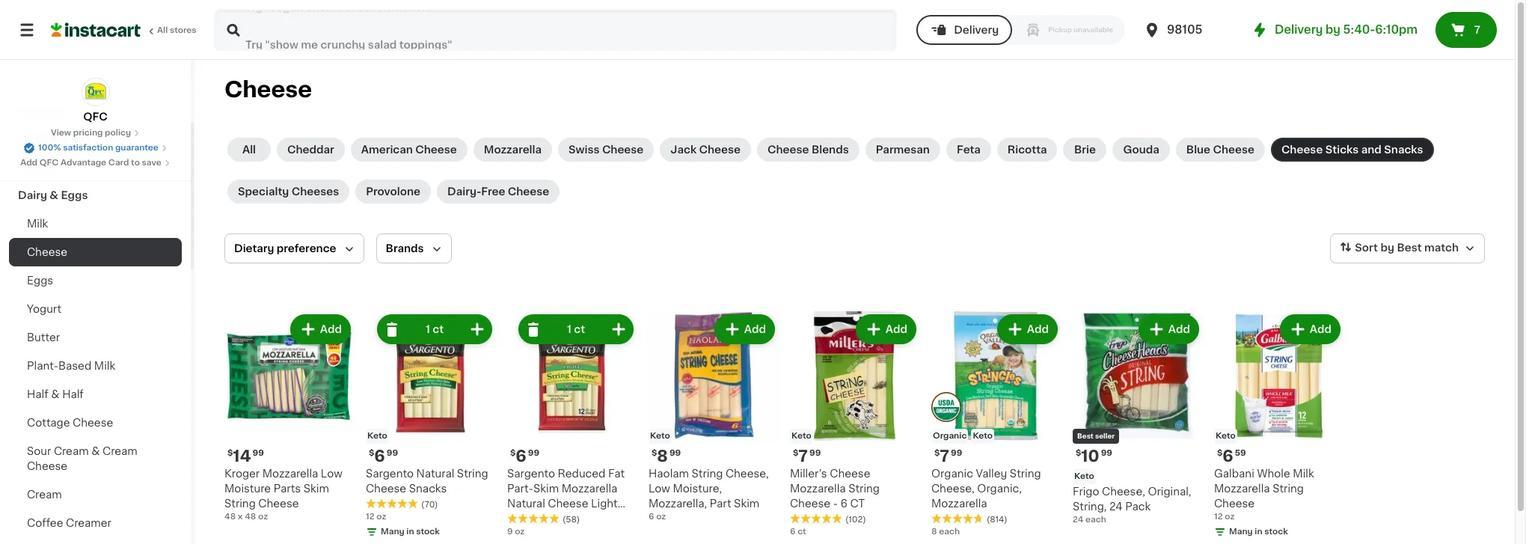 Task type: describe. For each thing, give the bounding box(es) containing it.
$ for miller's cheese mozzarella string cheese - 6 ct
[[793, 449, 799, 457]]

keto up "valley" at the bottom right
[[973, 432, 993, 440]]

parts
[[274, 483, 301, 494]]

(814)
[[987, 516, 1008, 524]]

string inside sargento reduced fat part-skim mozzarella natural cheese light string cheese snacks
[[507, 513, 539, 524]]

part-
[[507, 483, 534, 494]]

best for best seller
[[1078, 433, 1094, 439]]

oz inside the haolam string cheese, low moisture, mozzarella, part skim 6 oz
[[656, 513, 666, 521]]

99 inside $ 10 99
[[1101, 449, 1113, 457]]

galbani whole milk mozzarella string cheese 12 oz
[[1215, 468, 1315, 521]]

milk for galbani whole milk mozzarella string cheese 12 oz
[[1293, 468, 1315, 479]]

0 vertical spatial qfc
[[83, 112, 108, 122]]

cheese, inside the haolam string cheese, low moisture, mozzarella, part skim 6 oz
[[726, 468, 769, 479]]

7 for organic valley string cheese, organic, mozzarella
[[940, 448, 950, 464]]

add button for kroger mozzarella low moisture parts skim string cheese
[[292, 316, 349, 343]]

fat
[[608, 468, 625, 479]]

cheese right swiss
[[602, 144, 644, 155]]

dairy-
[[448, 186, 481, 197]]

all for all stores
[[157, 26, 168, 34]]

half & half link
[[9, 380, 182, 409]]

free
[[481, 186, 505, 197]]

mozzarella link
[[473, 138, 552, 162]]

qfc link
[[81, 78, 110, 124]]

eggs link
[[9, 266, 182, 295]]

gouda
[[1124, 144, 1160, 155]]

brie link
[[1064, 138, 1107, 162]]

frigo
[[1073, 486, 1100, 497]]

1 48 from the left
[[225, 513, 236, 521]]

parmesan link
[[866, 138, 941, 162]]

cheese up "(58)"
[[548, 498, 589, 509]]

miller's cheese mozzarella string cheese - 6 ct
[[790, 468, 880, 509]]

american cheese
[[361, 144, 457, 155]]

blue cheese
[[1187, 144, 1255, 155]]

haolam string cheese, low moisture, mozzarella, part skim 6 oz
[[649, 468, 769, 521]]

-
[[833, 498, 838, 509]]

& for half
[[51, 389, 60, 400]]

skim inside sargento reduced fat part-skim mozzarella natural cheese light string cheese snacks
[[534, 483, 559, 494]]

view pricing policy link
[[51, 127, 140, 139]]

6 left 59
[[1223, 448, 1234, 464]]

natural inside sargento natural string cheese snacks
[[416, 468, 454, 479]]

creamer
[[66, 518, 111, 528]]

6 up part-
[[516, 448, 527, 464]]

all stores link
[[51, 9, 198, 51]]

increment quantity of sargento natural string cheese snacks image
[[468, 320, 486, 338]]

99 for sargento natural string cheese snacks
[[387, 449, 398, 457]]

$ 6 99 for sargento reduced fat part-skim mozzarella natural cheese light string cheese snacks
[[510, 448, 540, 464]]

cream down cottage cheese link on the left bottom of page
[[103, 446, 137, 456]]

card
[[108, 159, 129, 167]]

12 oz
[[366, 513, 387, 521]]

sour cream & cream cheese
[[27, 446, 137, 471]]

product group containing 8
[[649, 311, 778, 523]]

blue
[[1187, 144, 1211, 155]]

oz down sargento natural string cheese snacks
[[377, 513, 387, 521]]

2 horizontal spatial ct
[[798, 528, 807, 536]]

cheese down "milk" link
[[27, 247, 67, 257]]

cottage
[[27, 418, 70, 428]]

add qfc advantage card to save
[[20, 159, 162, 167]]

by for delivery
[[1326, 24, 1341, 35]]

pricing
[[73, 129, 103, 137]]

butter
[[27, 332, 60, 343]]

keto up frigo
[[1075, 472, 1095, 480]]

cheese right american
[[416, 144, 457, 155]]

blends
[[812, 144, 849, 155]]

mozzarella,
[[649, 498, 707, 509]]

service type group
[[917, 15, 1126, 45]]

6 up sargento natural string cheese snacks
[[374, 448, 385, 464]]

3 product group from the left
[[507, 311, 637, 538]]

string inside miller's cheese mozzarella string cheese - 6 ct
[[849, 483, 880, 494]]

part
[[710, 498, 732, 509]]

kroger mozzarella low moisture parts skim string cheese 48 x 48 oz
[[225, 468, 343, 521]]

coffee
[[27, 518, 63, 528]]

sargento natural string cheese snacks
[[366, 468, 488, 494]]

$ 6 99 for sargento natural string cheese snacks
[[369, 448, 398, 464]]

mozzarella up dairy-free cheese link
[[484, 144, 542, 155]]

cheese right free
[[508, 186, 549, 197]]

5:40-
[[1344, 24, 1376, 35]]

2 many in stock from the left
[[1230, 528, 1289, 536]]

keto for haolam string cheese, low moisture, mozzarella, part skim
[[650, 432, 670, 440]]

string inside the haolam string cheese, low moisture, mozzarella, part skim 6 oz
[[692, 468, 723, 479]]

cheese sticks and snacks
[[1282, 144, 1424, 155]]

100% satisfaction guarantee
[[38, 144, 159, 152]]

mozzarella inside galbani whole milk mozzarella string cheese 12 oz
[[1215, 483, 1270, 494]]

gouda link
[[1113, 138, 1170, 162]]

instacart logo image
[[51, 21, 141, 39]]

organic for organic keto
[[933, 432, 967, 440]]

cheeses
[[292, 186, 339, 197]]

jack cheese link
[[660, 138, 751, 162]]

yogurt
[[27, 304, 61, 314]]

$ inside $ 10 99
[[1076, 449, 1082, 457]]

2 product group from the left
[[366, 311, 495, 541]]

0 horizontal spatial milk
[[27, 219, 48, 229]]

2 half from the left
[[62, 389, 84, 400]]

qfc logo image
[[81, 78, 110, 106]]

and
[[1362, 144, 1382, 155]]

ct for reduced
[[574, 324, 585, 335]]

1 vertical spatial eggs
[[27, 275, 53, 286]]

ct for natural
[[433, 324, 444, 335]]

2 in from the left
[[1255, 528, 1263, 536]]

cheddar
[[287, 144, 334, 155]]

swiss cheese
[[569, 144, 644, 155]]

1 half from the left
[[27, 389, 48, 400]]

100%
[[38, 144, 61, 152]]

9 oz
[[507, 528, 525, 536]]

delivery by 5:40-6:10pm link
[[1251, 21, 1418, 39]]

dietary preference
[[234, 243, 336, 254]]

view
[[51, 129, 71, 137]]

american cheese link
[[351, 138, 467, 162]]

cheese inside kroger mozzarella low moisture parts skim string cheese 48 x 48 oz
[[258, 498, 299, 509]]

coffee creamer link
[[9, 509, 182, 537]]

policy
[[105, 129, 131, 137]]

$ 10 99
[[1076, 448, 1113, 464]]

preference
[[277, 243, 336, 254]]

brands
[[386, 243, 424, 254]]

add button for galbani whole milk mozzarella string cheese
[[1282, 316, 1340, 343]]

1 stock from the left
[[416, 528, 440, 536]]

milk link
[[9, 210, 182, 238]]

1 for reduced
[[567, 324, 572, 335]]

cheese left sticks
[[1282, 144, 1323, 155]]

cheese left blends on the top right of page
[[768, 144, 809, 155]]

1 vertical spatial 24
[[1073, 516, 1084, 524]]

best seller
[[1078, 433, 1115, 439]]

swiss
[[569, 144, 600, 155]]

99 for organic valley string cheese, organic, mozzarella
[[951, 449, 963, 457]]

item badge image
[[932, 392, 962, 422]]

recipes link
[[9, 96, 182, 124]]

frigo cheese, original, string, 24 pack 24 each
[[1073, 486, 1192, 524]]

product group containing 14
[[225, 311, 354, 523]]

cheese down reduced
[[541, 513, 582, 524]]

(102)
[[846, 516, 866, 524]]

organic for organic valley string cheese, organic, mozzarella
[[932, 468, 974, 479]]

cream inside cream link
[[27, 489, 62, 500]]

1 horizontal spatial 24
[[1110, 501, 1123, 512]]

add button for haolam string cheese, low moisture, mozzarella, part skim
[[716, 316, 774, 343]]

99 for haolam string cheese, low moisture, mozzarella, part skim
[[670, 449, 681, 457]]

0 vertical spatial snacks
[[1385, 144, 1424, 155]]

0 horizontal spatial 8
[[657, 448, 668, 464]]

produce
[[18, 162, 64, 172]]

cheese up "all" link
[[225, 79, 312, 100]]

cheddar link
[[277, 138, 345, 162]]

7 button
[[1436, 12, 1497, 48]]

cottage cheese link
[[9, 409, 182, 437]]

swiss cheese link
[[558, 138, 654, 162]]

moisture,
[[673, 483, 722, 494]]

whole
[[1258, 468, 1291, 479]]

cottage cheese
[[27, 418, 113, 428]]

brie
[[1075, 144, 1096, 155]]

add for galbani whole milk mozzarella string cheese
[[1310, 324, 1332, 335]]

add button for organic valley string cheese, organic, mozzarella
[[999, 316, 1057, 343]]

cream link
[[9, 480, 182, 509]]

snacks inside sargento reduced fat part-skim mozzarella natural cheese light string cheese snacks
[[585, 513, 622, 524]]

delivery button
[[917, 15, 1013, 45]]

add for organic valley string cheese, organic, mozzarella
[[1027, 324, 1049, 335]]

cheese, inside organic valley string cheese, organic, mozzarella
[[932, 483, 975, 494]]

keto for miller's cheese mozzarella string cheese - 6 ct
[[792, 432, 812, 440]]

6 inside miller's cheese mozzarella string cheese - 6 ct
[[841, 498, 848, 509]]

$ 6 59
[[1218, 448, 1247, 464]]

5 product group from the left
[[790, 311, 920, 538]]

recipes
[[18, 105, 62, 115]]

6 inside the haolam string cheese, low moisture, mozzarella, part skim 6 oz
[[649, 513, 654, 521]]

cheese left the -
[[790, 498, 831, 509]]

thanksgiving
[[18, 133, 90, 144]]



Task type: vqa. For each thing, say whether or not it's contained in the screenshot.
organic inside the ORGANIC VALLEY STRING CHEESE, ORGANIC, MOZZARELLA
yes



Task type: locate. For each thing, give the bounding box(es) containing it.
1 horizontal spatial delivery
[[1275, 24, 1323, 35]]

add button for miller's cheese mozzarella string cheese - 6 ct
[[857, 316, 915, 343]]

eggs
[[61, 190, 88, 201], [27, 275, 53, 286]]

2 1 from the left
[[567, 324, 572, 335]]

cream up coffee at left
[[27, 489, 62, 500]]

1 horizontal spatial all
[[242, 144, 256, 155]]

2 99 from the left
[[387, 449, 398, 457]]

add for kroger mozzarella low moisture parts skim string cheese
[[320, 324, 342, 335]]

1 ct for natural
[[426, 324, 444, 335]]

many in stock down (70)
[[381, 528, 440, 536]]

6 add button from the left
[[1282, 316, 1340, 343]]

2 1 ct from the left
[[567, 324, 585, 335]]

sargento up part-
[[507, 468, 555, 479]]

0 horizontal spatial low
[[321, 468, 343, 479]]

sargento inside sargento reduced fat part-skim mozzarella natural cheese light string cheese snacks
[[507, 468, 555, 479]]

many
[[381, 528, 405, 536], [1230, 528, 1253, 536]]

$ for organic valley string cheese, organic, mozzarella
[[935, 449, 940, 457]]

2 add button from the left
[[716, 316, 774, 343]]

jack
[[671, 144, 697, 155]]

string inside kroger mozzarella low moisture parts skim string cheese 48 x 48 oz
[[225, 498, 256, 509]]

1 horizontal spatial best
[[1397, 243, 1422, 253]]

dairy-free cheese
[[448, 186, 549, 197]]

specialty
[[238, 186, 289, 197]]

12 down galbani
[[1215, 513, 1223, 521]]

oz inside galbani whole milk mozzarella string cheese 12 oz
[[1225, 513, 1235, 521]]

1 product group from the left
[[225, 311, 354, 523]]

1 many from the left
[[381, 528, 405, 536]]

99 up part-
[[528, 449, 540, 457]]

$ 14 99
[[227, 448, 264, 464]]

48 left x
[[225, 513, 236, 521]]

in down galbani whole milk mozzarella string cheese 12 oz
[[1255, 528, 1263, 536]]

snacks up (70)
[[409, 483, 447, 494]]

skim right parts
[[304, 483, 329, 494]]

1 horizontal spatial 7
[[940, 448, 950, 464]]

1 vertical spatial low
[[649, 483, 670, 494]]

2 horizontal spatial cheese,
[[1102, 486, 1146, 497]]

0 vertical spatial organic
[[933, 432, 967, 440]]

each inside the frigo cheese, original, string, 24 pack 24 each
[[1086, 516, 1107, 524]]

lists
[[42, 52, 68, 62]]

0 horizontal spatial 12
[[366, 513, 375, 521]]

98105
[[1167, 24, 1203, 35]]

milk for plant-based milk
[[94, 361, 115, 371]]

best match
[[1397, 243, 1459, 253]]

1 right remove sargento reduced fat part-skim mozzarella natural cheese light string cheese snacks image at left
[[567, 324, 572, 335]]

0 horizontal spatial 1
[[426, 324, 430, 335]]

mozzarella down reduced
[[562, 483, 618, 494]]

0 vertical spatial low
[[321, 468, 343, 479]]

0 horizontal spatial qfc
[[39, 159, 59, 167]]

cheese
[[225, 79, 312, 100], [416, 144, 457, 155], [602, 144, 644, 155], [699, 144, 741, 155], [768, 144, 809, 155], [1213, 144, 1255, 155], [1282, 144, 1323, 155], [508, 186, 549, 197], [27, 247, 67, 257], [73, 418, 113, 428], [27, 461, 67, 471], [830, 468, 871, 479], [366, 483, 406, 494], [258, 498, 299, 509], [548, 498, 589, 509], [790, 498, 831, 509], [1215, 498, 1255, 509], [541, 513, 582, 524]]

& for dairy
[[50, 190, 58, 201]]

delivery inside button
[[954, 25, 999, 35]]

sargento inside sargento natural string cheese snacks
[[366, 468, 414, 479]]

cheese inside sargento natural string cheese snacks
[[366, 483, 406, 494]]

5 $ from the left
[[793, 449, 799, 457]]

add button for frigo cheese, original, string, 24 pack
[[1140, 316, 1198, 343]]

ct
[[850, 498, 865, 509]]

$ for sargento natural string cheese snacks
[[369, 449, 374, 457]]

7 for miller's cheese mozzarella string cheese - 6 ct
[[799, 448, 808, 464]]

low inside kroger mozzarella low moisture parts skim string cheese 48 x 48 oz
[[321, 468, 343, 479]]

sargento reduced fat part-skim mozzarella natural cheese light string cheese snacks
[[507, 468, 625, 524]]

0 horizontal spatial in
[[407, 528, 414, 536]]

cheese up ct
[[830, 468, 871, 479]]

6
[[374, 448, 385, 464], [516, 448, 527, 464], [1223, 448, 1234, 464], [841, 498, 848, 509], [649, 513, 654, 521], [790, 528, 796, 536]]

half down plant- at the left
[[27, 389, 48, 400]]

delivery by 5:40-6:10pm
[[1275, 24, 1418, 35]]

1 horizontal spatial cheese,
[[932, 483, 975, 494]]

5 add button from the left
[[1140, 316, 1198, 343]]

skim down reduced
[[534, 483, 559, 494]]

0 horizontal spatial delivery
[[954, 25, 999, 35]]

add for haolam string cheese, low moisture, mozzarella, part skim
[[744, 324, 766, 335]]

organic down item badge icon
[[933, 432, 967, 440]]

0 horizontal spatial sargento
[[366, 468, 414, 479]]

0 horizontal spatial 24
[[1073, 516, 1084, 524]]

dietary
[[234, 243, 274, 254]]

milk
[[27, 219, 48, 229], [94, 361, 115, 371], [1293, 468, 1315, 479]]

increment quantity of sargento reduced fat part-skim mozzarella natural cheese light string cheese snacks image
[[610, 320, 628, 338]]

4 add button from the left
[[999, 316, 1057, 343]]

$ 7 99 for organic
[[935, 448, 963, 464]]

1 vertical spatial all
[[242, 144, 256, 155]]

1 horizontal spatial half
[[62, 389, 84, 400]]

7 $ from the left
[[1076, 449, 1082, 457]]

cheese, up pack
[[1102, 486, 1146, 497]]

$ for kroger mozzarella low moisture parts skim string cheese
[[227, 449, 233, 457]]

1 horizontal spatial ct
[[574, 324, 585, 335]]

1 $ 7 99 from the left
[[793, 448, 821, 464]]

4 $ from the left
[[652, 449, 657, 457]]

moisture
[[225, 483, 271, 494]]

0 horizontal spatial many in stock
[[381, 528, 440, 536]]

snacks down "light"
[[585, 513, 622, 524]]

2 vertical spatial &
[[91, 446, 100, 456]]

organic,
[[978, 483, 1022, 494]]

8 $ from the left
[[1218, 449, 1223, 457]]

1 vertical spatial natural
[[507, 498, 545, 509]]

miller's
[[790, 468, 827, 479]]

Best match Sort by field
[[1331, 233, 1485, 263]]

99 up haolam
[[670, 449, 681, 457]]

low inside the haolam string cheese, low moisture, mozzarella, part skim 6 oz
[[649, 483, 670, 494]]

0 vertical spatial 24
[[1110, 501, 1123, 512]]

& down cottage cheese link on the left bottom of page
[[91, 446, 100, 456]]

99 right 10
[[1101, 449, 1113, 457]]

cheese inside sour cream & cream cheese
[[27, 461, 67, 471]]

sargento for cheese
[[366, 468, 414, 479]]

0 horizontal spatial cheese,
[[726, 468, 769, 479]]

string,
[[1073, 501, 1107, 512]]

1 horizontal spatial low
[[649, 483, 670, 494]]

cream down cottage cheese
[[54, 446, 89, 456]]

$ up sargento natural string cheese snacks
[[369, 449, 374, 457]]

delivery for delivery
[[954, 25, 999, 35]]

dairy & eggs
[[18, 190, 88, 201]]

1 sargento from the left
[[366, 468, 414, 479]]

ct left increment quantity of sargento natural string cheese snacks icon
[[433, 324, 444, 335]]

0 horizontal spatial all
[[157, 26, 168, 34]]

natural down part-
[[507, 498, 545, 509]]

$ 6 99
[[369, 448, 398, 464], [510, 448, 540, 464]]

qfc up view pricing policy link
[[83, 112, 108, 122]]

1 horizontal spatial stock
[[1265, 528, 1289, 536]]

48 right x
[[245, 513, 256, 521]]

0 horizontal spatial 1 ct
[[426, 324, 444, 335]]

organic left "valley" at the bottom right
[[932, 468, 974, 479]]

eggs up the yogurt
[[27, 275, 53, 286]]

0 horizontal spatial snacks
[[409, 483, 447, 494]]

natural up (70)
[[416, 468, 454, 479]]

1 ct right remove sargento natural string cheese snacks image
[[426, 324, 444, 335]]

1 horizontal spatial skim
[[534, 483, 559, 494]]

2 sargento from the left
[[507, 468, 555, 479]]

sort by
[[1355, 243, 1395, 253]]

cheese up 12 oz
[[366, 483, 406, 494]]

$ 7 99 up miller's
[[793, 448, 821, 464]]

$ for galbani whole milk mozzarella string cheese
[[1218, 449, 1223, 457]]

0 horizontal spatial 48
[[225, 513, 236, 521]]

4 product group from the left
[[649, 311, 778, 523]]

2 12 from the left
[[1215, 513, 1223, 521]]

mozzarella up '8 each'
[[932, 498, 988, 509]]

many in stock
[[381, 528, 440, 536], [1230, 528, 1289, 536]]

haolam
[[649, 468, 689, 479]]

& right dairy
[[50, 190, 58, 201]]

$ left 59
[[1218, 449, 1223, 457]]

2 $ 7 99 from the left
[[935, 448, 963, 464]]

add
[[20, 159, 37, 167], [320, 324, 342, 335], [744, 324, 766, 335], [886, 324, 908, 335], [1027, 324, 1049, 335], [1169, 324, 1191, 335], [1310, 324, 1332, 335]]

99 for miller's cheese mozzarella string cheese - 6 ct
[[810, 449, 821, 457]]

0 vertical spatial 8
[[657, 448, 668, 464]]

best left seller
[[1078, 433, 1094, 439]]

mozzarella up parts
[[262, 468, 318, 479]]

1 horizontal spatial snacks
[[585, 513, 622, 524]]

feta link
[[947, 138, 991, 162]]

delivery for delivery by 5:40-6:10pm
[[1275, 24, 1323, 35]]

each
[[1086, 516, 1107, 524], [939, 528, 960, 536]]

organic valley string cheese, organic, mozzarella
[[932, 468, 1041, 509]]

string inside galbani whole milk mozzarella string cheese 12 oz
[[1273, 483, 1304, 494]]

0 vertical spatial each
[[1086, 516, 1107, 524]]

mozzarella inside organic valley string cheese, organic, mozzarella
[[932, 498, 988, 509]]

8 down organic valley string cheese, organic, mozzarella
[[932, 528, 937, 536]]

feta
[[957, 144, 981, 155]]

None search field
[[214, 9, 897, 51]]

mozzarella inside kroger mozzarella low moisture parts skim string cheese 48 x 48 oz
[[262, 468, 318, 479]]

1 ct for reduced
[[567, 324, 585, 335]]

string inside organic valley string cheese, organic, mozzarella
[[1010, 468, 1041, 479]]

sargento
[[366, 468, 414, 479], [507, 468, 555, 479]]

$ for sargento reduced fat part-skim mozzarella natural cheese light string cheese snacks
[[510, 449, 516, 457]]

mozzarella inside miller's cheese mozzarella string cheese - 6 ct
[[790, 483, 846, 494]]

cheese down galbani
[[1215, 498, 1255, 509]]

5 99 from the left
[[810, 449, 821, 457]]

oz down mozzarella,
[[656, 513, 666, 521]]

cheese right blue
[[1213, 144, 1255, 155]]

99 inside $ 14 99
[[253, 449, 264, 457]]

0 horizontal spatial skim
[[304, 483, 329, 494]]

$ inside $ 14 99
[[227, 449, 233, 457]]

7 inside button
[[1475, 25, 1481, 35]]

0 vertical spatial all
[[157, 26, 168, 34]]

each down string,
[[1086, 516, 1107, 524]]

$ 6 99 up part-
[[510, 448, 540, 464]]

milk inside galbani whole milk mozzarella string cheese 12 oz
[[1293, 468, 1315, 479]]

keto up miller's
[[792, 432, 812, 440]]

100% satisfaction guarantee button
[[23, 139, 168, 154]]

1 1 from the left
[[426, 324, 430, 335]]

3 add button from the left
[[857, 316, 915, 343]]

1 horizontal spatial natural
[[507, 498, 545, 509]]

1 vertical spatial each
[[939, 528, 960, 536]]

6 product group from the left
[[932, 311, 1061, 538]]

0 horizontal spatial many
[[381, 528, 405, 536]]

by for sort
[[1381, 243, 1395, 253]]

0 vertical spatial by
[[1326, 24, 1341, 35]]

produce link
[[9, 153, 182, 181]]

remove sargento natural string cheese snacks image
[[383, 320, 401, 338]]

98105 button
[[1144, 9, 1233, 51]]

view pricing policy
[[51, 129, 131, 137]]

1 horizontal spatial 48
[[245, 513, 256, 521]]

1 $ from the left
[[227, 449, 233, 457]]

1 horizontal spatial many in stock
[[1230, 528, 1289, 536]]

oz inside kroger mozzarella low moisture parts skim string cheese 48 x 48 oz
[[258, 513, 268, 521]]

0 horizontal spatial ct
[[433, 324, 444, 335]]

3 $ from the left
[[510, 449, 516, 457]]

24 left pack
[[1110, 501, 1123, 512]]

1 horizontal spatial 1 ct
[[567, 324, 585, 335]]

0 horizontal spatial stock
[[416, 528, 440, 536]]

half down plant-based milk
[[62, 389, 84, 400]]

Search field
[[216, 10, 896, 49]]

keto
[[367, 432, 387, 440], [650, 432, 670, 440], [792, 432, 812, 440], [973, 432, 993, 440], [1216, 432, 1236, 440], [1075, 472, 1095, 480]]

to
[[131, 159, 140, 167]]

galbani
[[1215, 468, 1255, 479]]

1 $ 6 99 from the left
[[369, 448, 398, 464]]

advantage
[[61, 159, 106, 167]]

2 vertical spatial snacks
[[585, 513, 622, 524]]

$ inside "$ 6 59"
[[1218, 449, 1223, 457]]

qfc down '100%'
[[39, 159, 59, 167]]

0 vertical spatial natural
[[416, 468, 454, 479]]

$ down best seller
[[1076, 449, 1082, 457]]

by inside field
[[1381, 243, 1395, 253]]

sour
[[27, 446, 51, 456]]

low
[[321, 468, 343, 479], [649, 483, 670, 494]]

59
[[1235, 449, 1247, 457]]

best for best match
[[1397, 243, 1422, 253]]

1 horizontal spatial eggs
[[61, 190, 88, 201]]

6 down miller's
[[790, 528, 796, 536]]

best inside product group
[[1078, 433, 1094, 439]]

best inside field
[[1397, 243, 1422, 253]]

many down galbani whole milk mozzarella string cheese 12 oz
[[1230, 528, 1253, 536]]

keto up "$ 6 59"
[[1216, 432, 1236, 440]]

0 horizontal spatial half
[[27, 389, 48, 400]]

mozzarella down galbani
[[1215, 483, 1270, 494]]

1 99 from the left
[[253, 449, 264, 457]]

1 horizontal spatial by
[[1381, 243, 1395, 253]]

seller
[[1096, 433, 1115, 439]]

1 1 ct from the left
[[426, 324, 444, 335]]

half & half
[[27, 389, 84, 400]]

8
[[657, 448, 668, 464], [932, 528, 937, 536]]

dairy & eggs link
[[9, 181, 182, 210]]

organic inside organic valley string cheese, organic, mozzarella
[[932, 468, 974, 479]]

8 up haolam
[[657, 448, 668, 464]]

1 vertical spatial qfc
[[39, 159, 59, 167]]

1 vertical spatial best
[[1078, 433, 1094, 439]]

milk down dairy
[[27, 219, 48, 229]]

plant-based milk
[[27, 361, 115, 371]]

$ for haolam string cheese, low moisture, mozzarella, part skim
[[652, 449, 657, 457]]

light
[[591, 498, 618, 509]]

0 vertical spatial best
[[1397, 243, 1422, 253]]

guarantee
[[115, 144, 159, 152]]

oz right the 9
[[515, 528, 525, 536]]

$ 7 99 down organic keto
[[935, 448, 963, 464]]

keto for galbani whole milk mozzarella string cheese
[[1216, 432, 1236, 440]]

$ inside $ 8 99
[[652, 449, 657, 457]]

skim right part
[[734, 498, 760, 509]]

4 99 from the left
[[670, 449, 681, 457]]

99 right 14
[[253, 449, 264, 457]]

natural inside sargento reduced fat part-skim mozzarella natural cheese light string cheese snacks
[[507, 498, 545, 509]]

many in stock down galbani whole milk mozzarella string cheese 12 oz
[[1230, 528, 1289, 536]]

(58)
[[563, 516, 580, 524]]

2 horizontal spatial snacks
[[1385, 144, 1424, 155]]

$ 7 99 for miller's
[[793, 448, 821, 464]]

oz down galbani
[[1225, 513, 1235, 521]]

$ 7 99
[[793, 448, 821, 464], [935, 448, 963, 464]]

3 99 from the left
[[528, 449, 540, 457]]

skim inside the haolam string cheese, low moisture, mozzarella, part skim 6 oz
[[734, 498, 760, 509]]

7 product group from the left
[[1073, 311, 1203, 526]]

1 horizontal spatial $ 7 99
[[935, 448, 963, 464]]

1 horizontal spatial milk
[[94, 361, 115, 371]]

2 stock from the left
[[1265, 528, 1289, 536]]

0 horizontal spatial by
[[1326, 24, 1341, 35]]

0 horizontal spatial 7
[[799, 448, 808, 464]]

& inside sour cream & cream cheese
[[91, 446, 100, 456]]

0 horizontal spatial $ 6 99
[[369, 448, 398, 464]]

product group
[[225, 311, 354, 523], [366, 311, 495, 541], [507, 311, 637, 538], [649, 311, 778, 523], [790, 311, 920, 538], [932, 311, 1061, 538], [1073, 311, 1203, 526], [1215, 311, 1344, 541]]

0 horizontal spatial best
[[1078, 433, 1094, 439]]

$ 6 99 up sargento natural string cheese snacks
[[369, 448, 398, 464]]

provolone link
[[356, 180, 431, 204]]

8 product group from the left
[[1215, 311, 1344, 541]]

2 $ from the left
[[369, 449, 374, 457]]

ct left increment quantity of sargento reduced fat part-skim mozzarella natural cheese light string cheese snacks image
[[574, 324, 585, 335]]

$ up haolam
[[652, 449, 657, 457]]

1 for natural
[[426, 324, 430, 335]]

99 for sargento reduced fat part-skim mozzarella natural cheese light string cheese snacks
[[528, 449, 540, 457]]

1 vertical spatial organic
[[932, 468, 974, 479]]

0 horizontal spatial each
[[939, 528, 960, 536]]

ct
[[433, 324, 444, 335], [574, 324, 585, 335], [798, 528, 807, 536]]

reduced
[[558, 468, 606, 479]]

1 horizontal spatial 12
[[1215, 513, 1223, 521]]

0 horizontal spatial $ 7 99
[[793, 448, 821, 464]]

1 horizontal spatial many
[[1230, 528, 1253, 536]]

milk right whole
[[1293, 468, 1315, 479]]

99 for kroger mozzarella low moisture parts skim string cheese
[[253, 449, 264, 457]]

product group containing 10
[[1073, 311, 1203, 526]]

snacks inside sargento natural string cheese snacks
[[409, 483, 447, 494]]

1 vertical spatial snacks
[[409, 483, 447, 494]]

99 up miller's
[[810, 449, 821, 457]]

in down sargento natural string cheese snacks
[[407, 528, 414, 536]]

1 vertical spatial milk
[[94, 361, 115, 371]]

milk right based
[[94, 361, 115, 371]]

1 add button from the left
[[292, 316, 349, 343]]

mozzarella down miller's
[[790, 483, 846, 494]]

$ up miller's
[[793, 449, 799, 457]]

all stores
[[157, 26, 197, 34]]

cheese right 'jack'
[[699, 144, 741, 155]]

0 vertical spatial milk
[[27, 219, 48, 229]]

★★★★★
[[366, 498, 418, 509], [366, 498, 418, 509], [507, 513, 560, 524], [507, 513, 560, 524], [790, 513, 843, 524], [790, 513, 843, 524], [932, 513, 984, 524], [932, 513, 984, 524]]

blue cheese link
[[1176, 138, 1265, 162]]

99 up sargento natural string cheese snacks
[[387, 449, 398, 457]]

skim inside kroger mozzarella low moisture parts skim string cheese 48 x 48 oz
[[304, 483, 329, 494]]

1 many in stock from the left
[[381, 528, 440, 536]]

keto for sargento natural string cheese snacks
[[367, 432, 387, 440]]

6 $ from the left
[[935, 449, 940, 457]]

sargento up 12 oz
[[366, 468, 414, 479]]

jack cheese
[[671, 144, 741, 155]]

24 down string,
[[1073, 516, 1084, 524]]

6 down mozzarella,
[[649, 513, 654, 521]]

by
[[1326, 24, 1341, 35], [1381, 243, 1395, 253]]

cheese, up '8 each'
[[932, 483, 975, 494]]

cheese,
[[726, 468, 769, 479], [932, 483, 975, 494], [1102, 486, 1146, 497]]

1 vertical spatial by
[[1381, 243, 1395, 253]]

cheese sticks and snacks link
[[1271, 138, 1434, 162]]

dairy-free cheese link
[[437, 180, 560, 204]]

0 horizontal spatial eggs
[[27, 275, 53, 286]]

string inside sargento natural string cheese snacks
[[457, 468, 488, 479]]

plant-based milk link
[[9, 352, 182, 380]]

& up cottage
[[51, 389, 60, 400]]

all up specialty
[[242, 144, 256, 155]]

1 horizontal spatial qfc
[[83, 112, 108, 122]]

ct down miller's cheese mozzarella string cheese - 6 ct
[[798, 528, 807, 536]]

remove sargento reduced fat part-skim mozzarella natural cheese light string cheese snacks image
[[525, 320, 543, 338]]

& inside dairy & eggs link
[[50, 190, 58, 201]]

99 inside $ 8 99
[[670, 449, 681, 457]]

all left stores
[[157, 26, 168, 34]]

2 horizontal spatial 7
[[1475, 25, 1481, 35]]

all for all
[[242, 144, 256, 155]]

1 horizontal spatial sargento
[[507, 468, 555, 479]]

6 right the -
[[841, 498, 848, 509]]

1 in from the left
[[407, 528, 414, 536]]

lists link
[[9, 42, 182, 72]]

0 vertical spatial &
[[50, 190, 58, 201]]

2 vertical spatial milk
[[1293, 468, 1315, 479]]

best left match
[[1397, 243, 1422, 253]]

0 horizontal spatial natural
[[416, 468, 454, 479]]

mozzarella inside sargento reduced fat part-skim mozzarella natural cheese light string cheese snacks
[[562, 483, 618, 494]]

sticks
[[1326, 144, 1359, 155]]

0 vertical spatial eggs
[[61, 190, 88, 201]]

8 each
[[932, 528, 960, 536]]

1 horizontal spatial each
[[1086, 516, 1107, 524]]

sort
[[1355, 243, 1378, 253]]

specialty cheeses
[[238, 186, 339, 197]]

1 horizontal spatial 8
[[932, 528, 937, 536]]

1 ct right remove sargento reduced fat part-skim mozzarella natural cheese light string cheese snacks image at left
[[567, 324, 585, 335]]

(70)
[[421, 501, 438, 509]]

based
[[58, 361, 91, 371]]

american
[[361, 144, 413, 155]]

2 horizontal spatial skim
[[734, 498, 760, 509]]

2 $ 6 99 from the left
[[510, 448, 540, 464]]

best
[[1397, 243, 1422, 253], [1078, 433, 1094, 439]]

satisfaction
[[63, 144, 113, 152]]

cheese down parts
[[258, 498, 299, 509]]

1 vertical spatial &
[[51, 389, 60, 400]]

mozzarella
[[484, 144, 542, 155], [262, 468, 318, 479], [562, 483, 618, 494], [790, 483, 846, 494], [1215, 483, 1270, 494], [932, 498, 988, 509]]

cheese inside galbani whole milk mozzarella string cheese 12 oz
[[1215, 498, 1255, 509]]

brands button
[[376, 233, 452, 263]]

1 horizontal spatial $ 6 99
[[510, 448, 540, 464]]

add for miller's cheese mozzarella string cheese - 6 ct
[[886, 324, 908, 335]]

cheese down half & half link
[[73, 418, 113, 428]]

cheese, inside the frigo cheese, original, string, 24 pack 24 each
[[1102, 486, 1146, 497]]

& inside half & half link
[[51, 389, 60, 400]]

2 horizontal spatial milk
[[1293, 468, 1315, 479]]

2 many from the left
[[1230, 528, 1253, 536]]

snacks right and
[[1385, 144, 1424, 155]]

sargento for part-
[[507, 468, 555, 479]]

1 12 from the left
[[366, 513, 375, 521]]

all link
[[227, 138, 271, 162]]

1 horizontal spatial 1
[[567, 324, 572, 335]]

6 99 from the left
[[951, 449, 963, 457]]

2 48 from the left
[[245, 513, 256, 521]]

$ 8 99
[[652, 448, 681, 464]]

1 vertical spatial 8
[[932, 528, 937, 536]]

add for frigo cheese, original, string, 24 pack
[[1169, 324, 1191, 335]]

12 inside galbani whole milk mozzarella string cheese 12 oz
[[1215, 513, 1223, 521]]

eggs down advantage
[[61, 190, 88, 201]]

kroger
[[225, 468, 260, 479]]

7 99 from the left
[[1101, 449, 1113, 457]]

1 horizontal spatial in
[[1255, 528, 1263, 536]]

oz right x
[[258, 513, 268, 521]]



